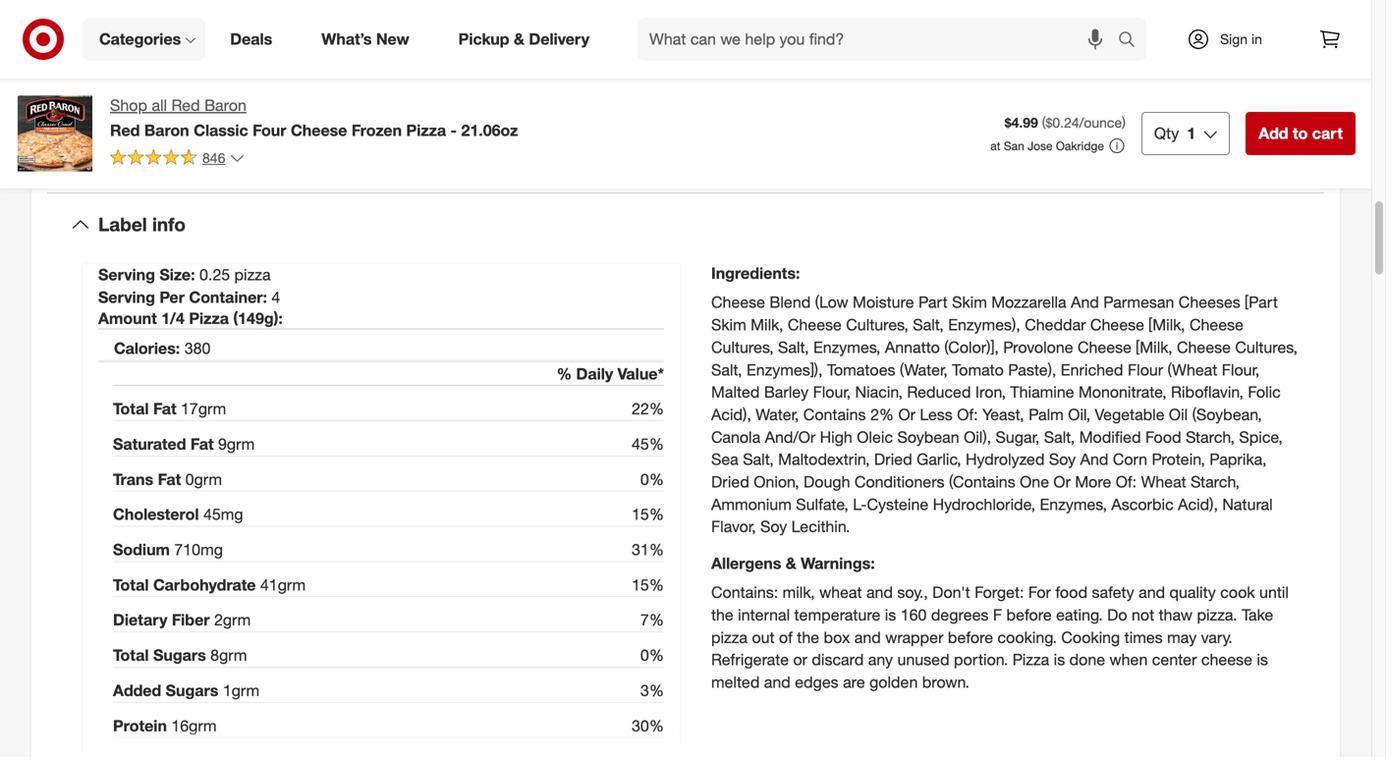 Task type: locate. For each thing, give the bounding box(es) containing it.
starch, down (soybean,
[[1186, 428, 1235, 447]]

1 vertical spatial red
[[110, 121, 140, 140]]

0 vertical spatial soy
[[1049, 450, 1076, 469]]

0.25
[[199, 265, 230, 285]]

food
[[1146, 428, 1182, 447], [1055, 583, 1088, 602]]

0 horizontal spatial the
[[711, 606, 734, 625]]

milk, up internal
[[783, 583, 815, 602]]

fat for total fat
[[153, 399, 176, 419]]

1 vertical spatial pizza
[[711, 628, 748, 647]]

2 vertical spatial or
[[793, 650, 807, 670]]

1 horizontal spatial red
[[171, 96, 200, 115]]

0 vertical spatial pizza
[[406, 121, 446, 140]]

acid), down protein,
[[1178, 495, 1218, 514]]

canola
[[711, 428, 761, 447]]

2%
[[870, 405, 894, 424]]

cheese down ingredients:
[[711, 293, 765, 312]]

1 horizontal spatial skim
[[952, 293, 987, 312]]

blend
[[770, 293, 811, 312]]

food inside allergens & warnings: contains: milk, wheat and soy., don't forget: for food safety and quality cook until the internal temperature is 160 degrees f before eating. do not thaw pizza. take pizza out of the box and wrapper before cooking. cooking times may vary. refrigerate or discard any unused portion. pizza is done when center cheese is melted and edges are golden brown.
[[1055, 583, 1088, 602]]

baron down all
[[144, 121, 189, 140]]

fat left 0
[[158, 470, 181, 489]]

15% up '31%'
[[632, 505, 664, 524]]

to
[[1293, 124, 1308, 143]]

acid), down malted
[[711, 405, 751, 424]]

1 horizontal spatial pizza
[[711, 628, 748, 647]]

0 vertical spatial acid),
[[711, 405, 751, 424]]

7%
[[640, 611, 664, 630]]

maltodextrin,
[[778, 450, 870, 469]]

flour, up folic at the right bottom of page
[[1222, 360, 1260, 379]]

at san jose oakridge
[[991, 139, 1104, 153]]

1 vertical spatial acid),
[[1178, 495, 1218, 514]]

in
[[1252, 30, 1262, 48]]

0 vertical spatial flour,
[[1222, 360, 1260, 379]]

0 horizontal spatial soy
[[760, 517, 787, 537]]

1 horizontal spatial the
[[797, 628, 819, 647]]

food up eating.
[[1055, 583, 1088, 602]]

the down contains:
[[711, 606, 734, 625]]

0 horizontal spatial is
[[885, 606, 896, 625]]

cultures,
[[846, 315, 909, 335], [711, 338, 774, 357], [1235, 338, 1298, 357]]

0 horizontal spatial of:
[[957, 405, 978, 424]]

cheese up (wheat on the right of page
[[1177, 338, 1231, 357]]

22%
[[632, 399, 664, 419]]

1 vertical spatial dried
[[711, 473, 749, 492]]

total for total fat
[[113, 399, 149, 419]]

15% down '31%'
[[632, 576, 664, 595]]

pizza down cooking.
[[1013, 650, 1049, 670]]

What can we help you find? suggestions appear below search field
[[638, 18, 1123, 61]]

all
[[152, 96, 167, 115]]

0 vertical spatial milk,
[[751, 315, 783, 335]]

mg for cholesterol 45 mg
[[221, 505, 243, 524]]

mg down 45
[[200, 540, 223, 560]]

2 0% from the top
[[640, 646, 664, 665]]

golden
[[870, 673, 918, 692]]

fat for trans fat
[[158, 470, 181, 489]]

1 total from the top
[[113, 399, 149, 419]]

0 vertical spatial [milk,
[[1149, 315, 1185, 335]]

sugars
[[153, 646, 206, 665], [166, 681, 218, 700]]

modified
[[1079, 428, 1141, 447]]

before up portion.
[[948, 628, 993, 647]]

cheese down (low
[[788, 315, 842, 335]]

1 horizontal spatial or
[[898, 405, 916, 424]]

enzymes, down more
[[1040, 495, 1107, 514]]

container:
[[189, 288, 267, 307]]

2 vertical spatial fat
[[158, 470, 181, 489]]

[milk, up flour
[[1136, 338, 1173, 357]]

pizza up the refrigerate
[[711, 628, 748, 647]]

or right one
[[1054, 473, 1071, 492]]

total up dietary at the bottom left
[[113, 576, 149, 595]]

0 vertical spatial 0%
[[640, 470, 664, 489]]

and left the soy.,
[[866, 583, 893, 602]]

& right pickup
[[514, 30, 525, 49]]

food down oil
[[1146, 428, 1182, 447]]

1 0% from the top
[[640, 470, 664, 489]]

one
[[1020, 473, 1049, 492]]

1 15% from the top
[[632, 505, 664, 524]]

1 horizontal spatial is
[[1054, 650, 1065, 670]]

1 vertical spatial wheat
[[819, 583, 862, 602]]

1 horizontal spatial wheat
[[1141, 473, 1186, 492]]

total up added
[[113, 646, 149, 665]]

cheese down vary.
[[1201, 650, 1252, 670]]

mononitrate,
[[1079, 383, 1167, 402]]

trans fat 0 grm
[[113, 470, 222, 489]]

wheat inside allergens & warnings: contains: milk, wheat and soy., don't forget: for food safety and quality cook until the internal temperature is 160 degrees f before eating. do not thaw pizza. take pizza out of the box and wrapper before cooking. cooking times may vary. refrigerate or discard any unused portion. pizza is done when center cheese is melted and edges are golden brown.
[[819, 583, 862, 602]]

fat left 9
[[191, 435, 214, 454]]

1 vertical spatial before
[[948, 628, 993, 647]]

1 vertical spatial flour,
[[813, 383, 851, 402]]

0 vertical spatial the
[[711, 606, 734, 625]]

trans
[[113, 470, 153, 489]]

& for warnings:
[[786, 554, 796, 573]]

soy up one
[[1049, 450, 1076, 469]]

1 vertical spatial milk,
[[783, 583, 815, 602]]

0 vertical spatial wheat
[[1141, 473, 1186, 492]]

enzymes, up tomatoes
[[813, 338, 881, 357]]

0 vertical spatial enzymes,
[[813, 338, 881, 357]]

red right all
[[171, 96, 200, 115]]

and up any
[[854, 628, 881, 647]]

2 horizontal spatial pizza
[[1013, 650, 1049, 670]]

1 horizontal spatial acid),
[[1178, 495, 1218, 514]]

wheat up the "temperature" on the bottom right of page
[[819, 583, 862, 602]]

yeast,
[[982, 405, 1024, 424]]

of: down "corn"
[[1116, 473, 1137, 492]]

cart
[[1312, 124, 1343, 143]]

cultures, down moisture on the top right of page
[[846, 315, 909, 335]]

protein,
[[1152, 450, 1205, 469]]

0 horizontal spatial flour,
[[813, 383, 851, 402]]

what's
[[321, 30, 372, 49]]

conditioners
[[855, 473, 945, 492]]

milk, down blend
[[751, 315, 783, 335]]

cheese up enriched
[[1078, 338, 1132, 357]]

flavor,
[[711, 517, 756, 537]]

0% down 45%
[[640, 470, 664, 489]]

cheese down parmesan
[[1090, 315, 1144, 335]]

1 vertical spatial enzymes,
[[1040, 495, 1107, 514]]

sugars for added sugars
[[166, 681, 218, 700]]

dried down sea
[[711, 473, 749, 492]]

about this item
[[604, 70, 767, 98]]

pizza inside allergens & warnings: contains: milk, wheat and soy., don't forget: for food safety and quality cook until the internal temperature is 160 degrees f before eating. do not thaw pizza. take pizza out of the box and wrapper before cooking. cooking times may vary. refrigerate or discard any unused portion. pizza is done when center cheese is melted and edges are golden brown.
[[711, 628, 748, 647]]

1 vertical spatial total
[[113, 576, 149, 595]]

pizza inside allergens & warnings: contains: milk, wheat and soy., don't forget: for food safety and quality cook until the internal temperature is 160 degrees f before eating. do not thaw pizza. take pizza out of the box and wrapper before cooking. cooking times may vary. refrigerate or discard any unused portion. pizza is done when center cheese is melted and edges are golden brown.
[[1013, 650, 1049, 670]]

0 vertical spatial sugars
[[153, 646, 206, 665]]

1 horizontal spatial &
[[786, 554, 796, 573]]

skim up enzymes),
[[952, 293, 987, 312]]

0 horizontal spatial pizza
[[189, 309, 229, 328]]

soy
[[1049, 450, 1076, 469], [760, 517, 787, 537]]

milk, inside allergens & warnings: contains: milk, wheat and soy., don't forget: for food safety and quality cook until the internal temperature is 160 degrees f before eating. do not thaw pizza. take pizza out of the box and wrapper before cooking. cooking times may vary. refrigerate or discard any unused portion. pizza is done when center cheese is melted and edges are golden brown.
[[783, 583, 815, 602]]

1 vertical spatial mg
[[200, 540, 223, 560]]

$0.24
[[1046, 114, 1079, 131]]

1 horizontal spatial pizza
[[406, 121, 446, 140]]

protein 16 grm
[[113, 716, 217, 736]]

and/or
[[765, 428, 816, 447]]

more
[[1075, 473, 1111, 492]]

folic
[[1248, 383, 1281, 402]]

riboflavin,
[[1171, 383, 1244, 402]]

0 horizontal spatial red
[[110, 121, 140, 140]]

1 vertical spatial 0%
[[640, 646, 664, 665]]

1 horizontal spatial baron
[[204, 96, 247, 115]]

salt, up malted
[[711, 360, 742, 379]]

1 vertical spatial the
[[797, 628, 819, 647]]

wheat inside the ingredients: cheese blend (low moisture part skim mozzarella and parmesan cheeses [part skim milk, cheese cultures, salt, enzymes), cheddar cheese [milk, cheese cultures, salt, enzymes, annatto (color)], provolone cheese [milk, cheese cultures, salt, enzymes]), tomatoes (water, tomato paste), enriched flour (wheat flour, malted barley flour, niacin, reduced iron, thiamine mononitrate, riboflavin, folic acid), water, contains 2% or less of: yeast, palm oil, vegetable oil (soybean, canola and/or high oleic soybean oil), sugar, salt, modified food starch, spice, sea salt, maltodextrin, dried garlic, hydrolyzed soy and corn protein, paprika, dried onion, dough conditioners (contains one or more of: wheat starch, ammonium sulfate, l-cysteine hydrochloride, enzymes, ascorbic acid), natural flavor, soy lecithin.
[[1141, 473, 1186, 492]]

cheeses
[[1179, 293, 1241, 312]]

before up cooking.
[[1006, 606, 1052, 625]]

0 vertical spatial mg
[[221, 505, 243, 524]]

pizza left -
[[406, 121, 446, 140]]

1 vertical spatial pizza
[[189, 309, 229, 328]]

1 horizontal spatial before
[[1006, 606, 1052, 625]]

total for total sugars
[[113, 646, 149, 665]]

0 vertical spatial of:
[[957, 405, 978, 424]]

sugars up 16
[[166, 681, 218, 700]]

fat left 17
[[153, 399, 176, 419]]

degrees
[[931, 606, 989, 625]]

pizza up container:
[[234, 265, 271, 285]]

846
[[202, 149, 225, 166]]

is left "done"
[[1054, 650, 1065, 670]]

1 vertical spatial baron
[[144, 121, 189, 140]]

of: up oil),
[[957, 405, 978, 424]]

milk, inside the ingredients: cheese blend (low moisture part skim mozzarella and parmesan cheeses [part skim milk, cheese cultures, salt, enzymes), cheddar cheese [milk, cheese cultures, salt, enzymes, annatto (color)], provolone cheese [milk, cheese cultures, salt, enzymes]), tomatoes (water, tomato paste), enriched flour (wheat flour, malted barley flour, niacin, reduced iron, thiamine mononitrate, riboflavin, folic acid), water, contains 2% or less of: yeast, palm oil, vegetable oil (soybean, canola and/or high oleic soybean oil), sugar, salt, modified food starch, spice, sea salt, maltodextrin, dried garlic, hydrolyzed soy and corn protein, paprika, dried onion, dough conditioners (contains one or more of: wheat starch, ammonium sulfate, l-cysteine hydrochloride, enzymes, ascorbic acid), natural flavor, soy lecithin.
[[751, 315, 783, 335]]

0 vertical spatial 1
[[1187, 124, 1196, 143]]

pizza down container:
[[189, 309, 229, 328]]

dried up conditioners
[[874, 450, 912, 469]]

take
[[1242, 606, 1273, 625]]

1 horizontal spatial enzymes,
[[1040, 495, 1107, 514]]

0 vertical spatial serving
[[98, 265, 155, 285]]

natural
[[1222, 495, 1273, 514]]

sign in
[[1220, 30, 1262, 48]]

15% for mg
[[632, 505, 664, 524]]

sugars left 8
[[153, 646, 206, 665]]

pickup & delivery
[[458, 30, 589, 49]]

0% up 3%
[[640, 646, 664, 665]]

2 vertical spatial total
[[113, 646, 149, 665]]

sign
[[1220, 30, 1248, 48]]

serving
[[98, 265, 155, 285], [98, 288, 155, 307]]

baron up classic
[[204, 96, 247, 115]]

45%
[[632, 435, 664, 454]]

is left 160
[[885, 606, 896, 625]]

1 vertical spatial skim
[[711, 315, 746, 335]]

)
[[1122, 114, 1126, 131]]

16
[[171, 716, 189, 736]]

[milk, down parmesan
[[1149, 315, 1185, 335]]

safety
[[1092, 583, 1134, 602]]

soybean
[[897, 428, 959, 447]]

pizza inside serving size: 0.25 pizza serving per container: 4
[[234, 265, 271, 285]]

total up saturated
[[113, 399, 149, 419]]

0 vertical spatial red
[[171, 96, 200, 115]]

red down shop
[[110, 121, 140, 140]]

0 vertical spatial dried
[[874, 450, 912, 469]]

[milk,
[[1149, 315, 1185, 335], [1136, 338, 1173, 357]]

what's new
[[321, 30, 409, 49]]

2 15% from the top
[[632, 576, 664, 595]]

when
[[1110, 650, 1148, 670]]

enzymes),
[[948, 315, 1020, 335]]

flour
[[1128, 360, 1163, 379]]

1 vertical spatial serving
[[98, 288, 155, 307]]

1 vertical spatial or
[[1054, 473, 1071, 492]]

fat
[[153, 399, 176, 419], [191, 435, 214, 454], [158, 470, 181, 489]]

per
[[159, 288, 185, 307]]

1 horizontal spatial 1
[[1187, 124, 1196, 143]]

1 horizontal spatial of:
[[1116, 473, 1137, 492]]

is down 'take'
[[1257, 650, 1268, 670]]

or up edges
[[793, 650, 807, 670]]

center
[[1152, 650, 1197, 670]]

cheese down cheeses on the right
[[1190, 315, 1244, 335]]

starch, down paprika,
[[1191, 473, 1240, 492]]

0 horizontal spatial acid),
[[711, 405, 751, 424]]

0 vertical spatial baron
[[204, 96, 247, 115]]

0 horizontal spatial &
[[514, 30, 525, 49]]

2 vertical spatial pizza
[[1013, 650, 1049, 670]]

and
[[1071, 293, 1099, 312], [1080, 450, 1109, 469], [866, 583, 893, 602], [1139, 583, 1165, 602], [854, 628, 881, 647], [764, 673, 791, 692]]

wheat down protein,
[[1141, 473, 1186, 492]]

0 horizontal spatial 1
[[223, 681, 232, 700]]

warnings:
[[801, 554, 875, 573]]

flour,
[[1222, 360, 1260, 379], [813, 383, 851, 402]]

mg down 9
[[221, 505, 243, 524]]

2 serving from the top
[[98, 288, 155, 307]]

1 vertical spatial fat
[[191, 435, 214, 454]]

0 horizontal spatial pizza
[[234, 265, 271, 285]]

2 horizontal spatial is
[[1257, 650, 1268, 670]]

1 vertical spatial 15%
[[632, 576, 664, 595]]

annatto
[[885, 338, 940, 357]]

amount 1/4 pizza (149g) :
[[98, 309, 283, 328]]

are
[[843, 673, 865, 692]]

cultures, up folic at the right bottom of page
[[1235, 338, 1298, 357]]

0 vertical spatial or
[[898, 405, 916, 424]]

moisture
[[853, 293, 914, 312]]

0 horizontal spatial cultures,
[[711, 338, 774, 357]]

starch,
[[1186, 428, 1235, 447], [1191, 473, 1240, 492]]

enriched
[[1061, 360, 1123, 379]]

salt, down the palm
[[1044, 428, 1075, 447]]

9
[[218, 435, 227, 454]]

& inside allergens & warnings: contains: milk, wheat and soy., don't forget: for food safety and quality cook until the internal temperature is 160 degrees f before eating. do not thaw pizza. take pizza out of the box and wrapper before cooking. cooking times may vary. refrigerate or discard any unused portion. pizza is done when center cheese is melted and edges are golden brown.
[[786, 554, 796, 573]]

2 total from the top
[[113, 576, 149, 595]]

skim down ingredients:
[[711, 315, 746, 335]]

21.06oz
[[461, 121, 518, 140]]

1 down "total sugars 8 grm"
[[223, 681, 232, 700]]

0 vertical spatial pizza
[[234, 265, 271, 285]]

0 vertical spatial &
[[514, 30, 525, 49]]

0 horizontal spatial dried
[[711, 473, 749, 492]]

0 horizontal spatial wheat
[[819, 583, 862, 602]]

flour, up contains
[[813, 383, 851, 402]]

0 vertical spatial food
[[1146, 428, 1182, 447]]

parmesan
[[1104, 293, 1174, 312]]

1 horizontal spatial food
[[1146, 428, 1182, 447]]

3 total from the top
[[113, 646, 149, 665]]

0% for trans fat 0 grm
[[640, 470, 664, 489]]

salt, down the part
[[913, 315, 944, 335]]

160
[[901, 606, 927, 625]]

label info
[[98, 213, 186, 236]]

added
[[113, 681, 161, 700]]

1 vertical spatial sugars
[[166, 681, 218, 700]]

& right "allergens"
[[786, 554, 796, 573]]

15% for grm
[[632, 576, 664, 595]]

0 vertical spatial 15%
[[632, 505, 664, 524]]

0 vertical spatial total
[[113, 399, 149, 419]]

or right '2%'
[[898, 405, 916, 424]]

1 horizontal spatial soy
[[1049, 450, 1076, 469]]

serving size: 0.25 pizza serving per container: 4
[[98, 265, 280, 307]]

cultures, up malted
[[711, 338, 774, 357]]

1 right qty
[[1187, 124, 1196, 143]]

pizza inside shop all red baron red baron classic four cheese frozen pizza - 21.06oz
[[406, 121, 446, 140]]

thaw
[[1159, 606, 1193, 625]]

soy down ammonium
[[760, 517, 787, 537]]

oakridge
[[1056, 139, 1104, 153]]

the right of
[[797, 628, 819, 647]]

and up more
[[1080, 450, 1109, 469]]

1 vertical spatial food
[[1055, 583, 1088, 602]]



Task type: describe. For each thing, give the bounding box(es) containing it.
tomato
[[952, 360, 1004, 379]]

item
[[720, 70, 767, 98]]

cholesterol
[[113, 505, 199, 524]]

don't
[[932, 583, 970, 602]]

oil
[[1169, 405, 1188, 424]]

pickup
[[458, 30, 509, 49]]

value*
[[618, 364, 664, 383]]

hydrochloride,
[[933, 495, 1036, 514]]

hydrolyzed
[[966, 450, 1045, 469]]

what's new link
[[305, 18, 434, 61]]

grm for added sugars 1 grm
[[232, 681, 259, 700]]

cholesterol 45 mg
[[113, 505, 243, 524]]

paprika,
[[1210, 450, 1267, 469]]

tomatoes
[[827, 360, 895, 379]]

1 horizontal spatial cultures,
[[846, 315, 909, 335]]

for
[[1028, 583, 1051, 602]]

grm for trans fat 0 grm
[[194, 470, 222, 489]]

label
[[98, 213, 147, 236]]

1 vertical spatial 1
[[223, 681, 232, 700]]

dough
[[804, 473, 850, 492]]

grm for dietary fiber 2 grm
[[223, 611, 251, 630]]

fiber
[[172, 611, 210, 630]]

pizza.
[[1197, 606, 1237, 625]]

protein
[[113, 716, 167, 736]]

grm for saturated fat 9 grm
[[227, 435, 255, 454]]

portion.
[[954, 650, 1008, 670]]

1 vertical spatial of:
[[1116, 473, 1137, 492]]

l-
[[853, 495, 867, 514]]

this
[[675, 70, 714, 98]]

2 horizontal spatial or
[[1054, 473, 1071, 492]]

(contains
[[949, 473, 1016, 492]]

and up not
[[1139, 583, 1165, 602]]

paste),
[[1008, 360, 1056, 379]]

salt, up onion, at the bottom right
[[743, 450, 774, 469]]

0% for total sugars 8 grm
[[640, 646, 664, 665]]

or inside allergens & warnings: contains: milk, wheat and soy., don't forget: for food safety and quality cook until the internal temperature is 160 degrees f before eating. do not thaw pizza. take pizza out of the box and wrapper before cooking. cooking times may vary. refrigerate or discard any unused portion. pizza is done when center cheese is melted and edges are golden brown.
[[793, 650, 807, 670]]

1 vertical spatial starch,
[[1191, 473, 1240, 492]]

provolone
[[1003, 338, 1073, 357]]

sulfate,
[[796, 495, 849, 514]]

edges
[[795, 673, 839, 692]]

four
[[253, 121, 286, 140]]

allergens
[[711, 554, 781, 573]]

& for delivery
[[514, 30, 525, 49]]

sodium
[[113, 540, 170, 560]]

image of red baron classic four cheese frozen pizza - 21.06oz image
[[16, 94, 94, 173]]

carbohydrate
[[153, 576, 256, 595]]

mg for sodium 710 mg
[[200, 540, 223, 560]]

qty
[[1154, 124, 1179, 143]]

contains
[[803, 405, 866, 424]]

contains:
[[711, 583, 778, 602]]

-
[[450, 121, 457, 140]]

search button
[[1109, 18, 1156, 65]]

classic
[[194, 121, 248, 140]]

and up cheddar
[[1071, 293, 1099, 312]]

cheddar
[[1025, 315, 1086, 335]]

1 horizontal spatial flour,
[[1222, 360, 1260, 379]]

spice,
[[1239, 428, 1283, 447]]

size:
[[159, 265, 195, 285]]

$4.99 ( $0.24 /ounce )
[[1005, 114, 1126, 131]]

ascorbic
[[1111, 495, 1174, 514]]

1 serving from the top
[[98, 265, 155, 285]]

cheese
[[291, 121, 347, 140]]

box
[[824, 628, 850, 647]]

1/4
[[161, 309, 185, 328]]

shop
[[110, 96, 147, 115]]

niacin,
[[855, 383, 903, 402]]

grm for total fat 17 grm
[[198, 399, 226, 419]]

0 vertical spatial starch,
[[1186, 428, 1235, 447]]

1 vertical spatial soy
[[760, 517, 787, 537]]

1 vertical spatial [milk,
[[1136, 338, 1173, 357]]

reduced
[[907, 383, 971, 402]]

water,
[[756, 405, 799, 424]]

cooking.
[[998, 628, 1057, 647]]

0 vertical spatial before
[[1006, 606, 1052, 625]]

sign in link
[[1170, 18, 1293, 61]]

0 horizontal spatial skim
[[711, 315, 746, 335]]

onion,
[[754, 473, 799, 492]]

(149g)
[[233, 309, 278, 328]]

total sugars 8 grm
[[113, 646, 247, 665]]

calories:
[[114, 339, 180, 358]]

less
[[920, 405, 953, 424]]

2 horizontal spatial cultures,
[[1235, 338, 1298, 357]]

fat for saturated fat
[[191, 435, 214, 454]]

380
[[184, 339, 211, 358]]

enzymes]),
[[747, 360, 823, 379]]

mozzarella
[[992, 293, 1067, 312]]

info
[[152, 213, 186, 236]]

until
[[1259, 583, 1289, 602]]

31%
[[632, 540, 664, 560]]

shop all red baron red baron classic four cheese frozen pizza - 21.06oz
[[110, 96, 518, 140]]

do
[[1107, 606, 1127, 625]]

corn
[[1113, 450, 1147, 469]]

calories: 380
[[114, 339, 211, 358]]

sugars for total sugars
[[153, 646, 206, 665]]

grm for total sugars 8 grm
[[219, 646, 247, 665]]

garlic,
[[917, 450, 961, 469]]

times
[[1125, 628, 1163, 647]]

cheese inside allergens & warnings: contains: milk, wheat and soy., don't forget: for food safety and quality cook until the internal temperature is 160 degrees f before eating. do not thaw pizza. take pizza out of the box and wrapper before cooking. cooking times may vary. refrigerate or discard any unused portion. pizza is done when center cheese is melted and edges are golden brown.
[[1201, 650, 1252, 670]]

dietary fiber 2 grm
[[113, 611, 251, 630]]

0 horizontal spatial enzymes,
[[813, 338, 881, 357]]

lecithin.
[[791, 517, 850, 537]]

(color)],
[[944, 338, 999, 357]]

0 horizontal spatial before
[[948, 628, 993, 647]]

(water,
[[900, 360, 948, 379]]

add to cart button
[[1246, 112, 1356, 155]]

0 vertical spatial skim
[[952, 293, 987, 312]]

barley
[[764, 383, 809, 402]]

total for total carbohydrate
[[113, 576, 149, 595]]

1 horizontal spatial dried
[[874, 450, 912, 469]]

grm for total carbohydrate 41 grm
[[278, 576, 306, 595]]

qty 1
[[1154, 124, 1196, 143]]

4
[[272, 288, 280, 307]]

not
[[1132, 606, 1154, 625]]

salt, up enzymes]),
[[778, 338, 809, 357]]

and down the refrigerate
[[764, 673, 791, 692]]

food inside the ingredients: cheese blend (low moisture part skim mozzarella and parmesan cheeses [part skim milk, cheese cultures, salt, enzymes), cheddar cheese [milk, cheese cultures, salt, enzymes, annatto (color)], provolone cheese [milk, cheese cultures, salt, enzymes]), tomatoes (water, tomato paste), enriched flour (wheat flour, malted barley flour, niacin, reduced iron, thiamine mononitrate, riboflavin, folic acid), water, contains 2% or less of: yeast, palm oil, vegetable oil (soybean, canola and/or high oleic soybean oil), sugar, salt, modified food starch, spice, sea salt, maltodextrin, dried garlic, hydrolyzed soy and corn protein, paprika, dried onion, dough conditioners (contains one or more of: wheat starch, ammonium sulfate, l-cysteine hydrochloride, enzymes, ascorbic acid), natural flavor, soy lecithin.
[[1146, 428, 1182, 447]]

0 horizontal spatial baron
[[144, 121, 189, 140]]

high
[[820, 428, 853, 447]]

delivery
[[529, 30, 589, 49]]

saturated
[[113, 435, 186, 454]]



Task type: vqa. For each thing, say whether or not it's contained in the screenshot.


